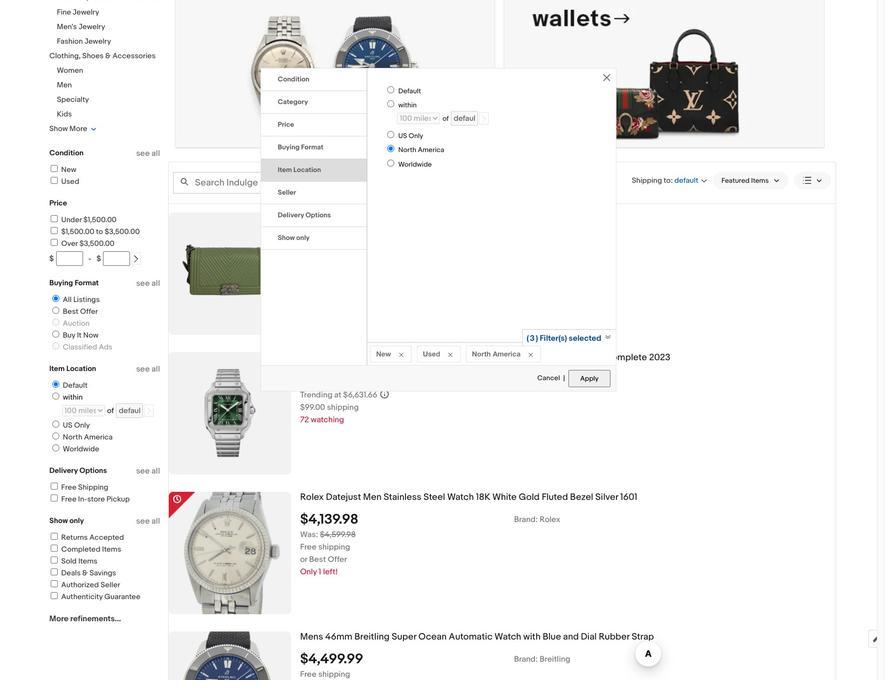 Task type: vqa. For each thing, say whether or not it's contained in the screenshot.
Gold
yes



Task type: locate. For each thing, give the bounding box(es) containing it.
0 vertical spatial condition
[[278, 75, 310, 84]]

authorized
[[61, 581, 99, 590]]

$1,500.00 up to
[[83, 215, 117, 224]]

1 horizontal spatial only
[[296, 234, 310, 242]]

Auction radio
[[52, 319, 59, 326]]

default radio up within radio at the bottom left
[[52, 381, 59, 388]]

0 horizontal spatial us
[[63, 421, 72, 430]]

Free Shipping checkbox
[[50, 483, 57, 490]]

$1,500.00 up over $3,500.00 link
[[61, 227, 94, 236]]

4 see all from the top
[[136, 466, 160, 476]]

show down kids
[[49, 124, 68, 133]]

mens
[[300, 632, 323, 643]]

0 horizontal spatial within
[[63, 393, 83, 402]]

show only down the chanel
[[278, 234, 310, 242]]

0 vertical spatial only
[[409, 132, 423, 140]]

more
[[70, 124, 87, 133], [49, 614, 69, 624]]

0 vertical spatial show only
[[278, 234, 310, 242]]

1 vertical spatial buying
[[49, 278, 73, 288]]

close image
[[603, 74, 611, 82]]

best up auction link
[[63, 307, 78, 316]]

best offer link
[[48, 307, 100, 316]]

only for us only option
[[409, 132, 423, 140]]

jewelry up men's jewelry link
[[73, 8, 99, 17]]

$ down over $3,500.00 option on the left top of the page
[[49, 254, 54, 263]]

worldwide down north america link
[[63, 445, 99, 454]]

to
[[96, 227, 103, 236]]

of left default text box
[[107, 406, 114, 416]]

new left the 35.1mm
[[376, 350, 391, 358]]

show up returns accepted checkbox
[[49, 516, 68, 526]]

$3,500.00 right to
[[105, 227, 140, 236]]

Apply submit
[[569, 370, 611, 387]]

chanel calfskin chevron quilted medium boy flap light green bag image
[[169, 212, 291, 335]]

location up the default link
[[66, 364, 96, 373]]

2 all from the top
[[152, 278, 160, 289]]

only inside brand: rolex was: $4,599.98 free shipping or best offer only 1 left!
[[300, 567, 317, 577]]

steel right stainless
[[424, 492, 445, 503]]

used
[[61, 177, 79, 186], [423, 350, 440, 358]]

only up returns
[[69, 516, 84, 526]]

clothing,
[[49, 51, 81, 60]]

jewelry up fashion jewelry link
[[79, 22, 105, 31]]

location up the chanel
[[294, 166, 321, 174]]

classified
[[63, 343, 97, 352]]

2 horizontal spatial north america
[[472, 350, 521, 358]]

0 vertical spatial more
[[70, 124, 87, 133]]

jewelry up clothing, shoes & accessories 'link'
[[85, 37, 111, 46]]

go image
[[145, 408, 153, 415]]

within
[[398, 101, 417, 110], [63, 393, 83, 402]]

0 horizontal spatial north
[[63, 433, 82, 442]]

items up deals & savings
[[78, 557, 97, 566]]

& up the authorized seller link
[[82, 569, 88, 578]]

1 vertical spatial $3,500.00
[[79, 239, 115, 248]]

1 vertical spatial format
[[75, 278, 99, 288]]

0 vertical spatial cartier
[[300, 352, 330, 363]]

dial down ( 3 ) filter(s) selected
[[564, 352, 580, 363]]

shipping down trending at $6,631.66
[[327, 402, 359, 413]]

condition up category
[[278, 75, 310, 84]]

default text field
[[116, 404, 143, 418]]

1 see all button from the top
[[136, 148, 160, 159]]

all for free shipping
[[152, 466, 160, 476]]

show only up returns
[[49, 516, 84, 526]]

price up under $1,500.00 checkbox
[[49, 199, 67, 208]]

1 all from the top
[[152, 148, 160, 159]]

see all button
[[136, 148, 160, 159], [136, 278, 160, 289], [136, 364, 160, 374], [136, 466, 160, 476], [136, 516, 160, 527]]

2 none text field from the left
[[505, 0, 825, 148]]

us only link
[[48, 421, 92, 430]]

0 vertical spatial brand:
[[514, 375, 538, 385]]

show
[[49, 124, 68, 133], [278, 234, 295, 242], [49, 516, 68, 526]]

format up listings
[[75, 278, 99, 288]]

1 vertical spatial used
[[423, 350, 440, 358]]

new up used link
[[61, 165, 76, 174]]

0 vertical spatial best
[[63, 307, 78, 316]]

1 horizontal spatial worldwide
[[398, 160, 432, 169]]

0 horizontal spatial none text field
[[175, 0, 495, 148]]

0 horizontal spatial used
[[61, 177, 79, 186]]

best up 1
[[309, 554, 326, 565]]

format
[[301, 143, 324, 152], [75, 278, 99, 288]]

1 horizontal spatial rolex
[[540, 515, 561, 525]]

5 see all button from the top
[[136, 516, 160, 527]]

US Only radio
[[388, 131, 395, 138]]

kids link
[[57, 110, 72, 119]]

1 vertical spatial delivery
[[49, 466, 78, 475]]

Authorized Seller checkbox
[[50, 581, 57, 588]]

0 vertical spatial north america
[[398, 146, 445, 154]]

1 vertical spatial default
[[63, 381, 88, 390]]

1 $ from the left
[[49, 254, 54, 263]]

automatic
[[449, 632, 493, 643]]

None text field
[[175, 0, 495, 148], [505, 0, 825, 148]]

3 see all from the top
[[136, 364, 160, 374]]

offer inside brand: rolex was: $4,599.98 free shipping or best offer only 1 left!
[[328, 554, 347, 565]]

only
[[296, 234, 310, 242], [69, 516, 84, 526]]

cancel
[[538, 374, 560, 383]]

1 vertical spatial items
[[78, 557, 97, 566]]

0 vertical spatial items
[[102, 545, 121, 554]]

brand: down gold at bottom
[[514, 515, 538, 525]]

2 see all button from the top
[[136, 278, 160, 289]]

5 see from the top
[[136, 516, 150, 527]]

0 horizontal spatial dial
[[564, 352, 580, 363]]

only left 1
[[300, 567, 317, 577]]

at
[[334, 390, 342, 400]]

brand:
[[514, 375, 538, 385], [514, 515, 538, 525], [514, 654, 538, 665]]

north america for north america option
[[398, 146, 445, 154]]

listings
[[73, 295, 100, 304]]

shipping down $4,499.99
[[319, 669, 350, 680]]

cartier down cartier santos medium 35.1mm wssa0061 steel roman green dial new/complete 2023 link
[[540, 375, 566, 385]]

0 vertical spatial new
[[61, 165, 76, 174]]

selected
[[569, 334, 602, 344]]

men inside clothing, shoes & accessories women men specialty kids
[[57, 80, 72, 90]]

see for free shipping
[[136, 466, 150, 476]]

buying up all listings "option"
[[49, 278, 73, 288]]

Returns Accepted checkbox
[[50, 533, 57, 540]]

default text field
[[451, 111, 478, 126]]

3 see from the top
[[136, 364, 150, 374]]

north america
[[398, 146, 445, 154], [472, 350, 521, 358], [63, 433, 113, 442]]

best inside brand: rolex was: $4,599.98 free shipping or best offer only 1 left!
[[309, 554, 326, 565]]

us only right us only option
[[398, 132, 423, 140]]

tab list
[[261, 69, 367, 250]]

1 horizontal spatial $
[[97, 254, 101, 263]]

store
[[87, 495, 105, 504]]

medium left boy at the top
[[440, 212, 474, 223]]

us only up north america link
[[63, 421, 90, 430]]

0 horizontal spatial $
[[49, 254, 54, 263]]

only right us only option
[[409, 132, 423, 140]]

quilted
[[406, 212, 438, 223]]

0 vertical spatial show
[[49, 124, 68, 133]]

0 horizontal spatial watch
[[447, 492, 474, 503]]

women
[[57, 66, 83, 75]]

1 horizontal spatial best
[[309, 554, 326, 565]]

steel
[[480, 352, 502, 363], [424, 492, 445, 503]]

0 vertical spatial buying
[[278, 143, 300, 152]]

see
[[136, 148, 150, 159], [136, 278, 150, 289], [136, 364, 150, 374], [136, 466, 150, 476], [136, 516, 150, 527]]

delivery options up free shipping link in the left bottom of the page
[[49, 466, 107, 475]]

0 vertical spatial offer
[[80, 307, 98, 316]]

free left in-
[[61, 495, 76, 504]]

0 horizontal spatial format
[[75, 278, 99, 288]]

all
[[63, 295, 72, 304]]

2 see all from the top
[[136, 278, 160, 289]]

worldwide up quilted
[[398, 160, 432, 169]]

within down the default link
[[63, 393, 83, 402]]

buying format
[[278, 143, 324, 152], [49, 278, 99, 288]]

more refinements...
[[49, 614, 121, 624]]

All Listings radio
[[52, 295, 59, 302]]

see for returns accepted
[[136, 516, 150, 527]]

us only for us only radio
[[63, 421, 90, 430]]

brand: down with
[[514, 654, 538, 665]]

0 vertical spatial men
[[57, 80, 72, 90]]

calfskin
[[332, 212, 366, 223]]

1 horizontal spatial &
[[105, 51, 111, 60]]

1 horizontal spatial default
[[398, 87, 421, 96]]

rolex down 'fluted' at the right bottom
[[540, 515, 561, 525]]

us right us only option
[[398, 132, 407, 140]]

new link
[[49, 165, 76, 174]]

1 horizontal spatial offer
[[328, 554, 347, 565]]

3 brand: from the top
[[514, 654, 538, 665]]

condition
[[278, 75, 310, 84], [49, 148, 84, 158]]

green left bag
[[537, 212, 563, 223]]

0 vertical spatial north
[[398, 146, 416, 154]]

breitling left super
[[355, 632, 390, 643]]

us
[[398, 132, 407, 140], [63, 421, 72, 430]]

america for north america radio
[[84, 433, 113, 442]]

2 vertical spatial america
[[84, 433, 113, 442]]

flap
[[494, 212, 512, 223]]

Completed Items checkbox
[[50, 545, 57, 552]]

north america for north america radio
[[63, 433, 113, 442]]

men's
[[57, 22, 77, 31]]

condition up new link
[[49, 148, 84, 158]]

rolex inside brand: rolex was: $4,599.98 free shipping or best offer only 1 left!
[[540, 515, 561, 525]]

more down the authenticity guarantee option
[[49, 614, 69, 624]]

items down accepted
[[102, 545, 121, 554]]

green down filter(s)
[[535, 352, 562, 363]]

us only for us only option
[[398, 132, 423, 140]]

Default radio
[[388, 86, 395, 93], [52, 381, 59, 388]]

default radio up within option
[[388, 86, 395, 93]]

auction
[[63, 319, 90, 328]]

1 none text field from the left
[[175, 0, 495, 148]]

$1,500.00 to $3,500.00 checkbox
[[50, 227, 57, 234]]

us right us only radio
[[63, 421, 72, 430]]

0 vertical spatial used
[[61, 177, 79, 186]]

1 horizontal spatial dial
[[581, 632, 597, 643]]

delivery
[[278, 211, 304, 220], [49, 466, 78, 475]]

0 horizontal spatial seller
[[101, 581, 120, 590]]

Classified Ads radio
[[52, 343, 59, 350]]

0 horizontal spatial price
[[49, 199, 67, 208]]

1 brand: from the top
[[514, 375, 538, 385]]

1 horizontal spatial us
[[398, 132, 407, 140]]

1 see all from the top
[[136, 148, 160, 159]]

buy
[[63, 331, 75, 340]]

see for all listings
[[136, 278, 150, 289]]

watch left 18k
[[447, 492, 474, 503]]

bezel
[[570, 492, 594, 503]]

0 vertical spatial breitling
[[355, 632, 390, 643]]

0 vertical spatial $3,500.00
[[105, 227, 140, 236]]

worldwide radio down north america radio
[[52, 445, 59, 452]]

offer up left!
[[328, 554, 347, 565]]

buying format down category
[[278, 143, 324, 152]]

none text field watches
[[175, 0, 495, 148]]

4 see all button from the top
[[136, 466, 160, 476]]

4 all from the top
[[152, 466, 160, 476]]

of left default text field
[[443, 115, 449, 123]]

over
[[61, 239, 78, 248]]

men inside rolex datejust men stainless steel watch 18k white gold fluted bezel silver 1601 link
[[363, 492, 382, 503]]

$
[[49, 254, 54, 263], [97, 254, 101, 263]]

0 vertical spatial only
[[296, 234, 310, 242]]

gold
[[519, 492, 540, 503]]

options up '$5,999.00'
[[306, 211, 331, 220]]

0 horizontal spatial item
[[49, 364, 65, 373]]

items for sold items
[[78, 557, 97, 566]]

mens 46mm breitling super ocean automatic watch with blue and dial rubber strap image
[[170, 632, 289, 680]]

free down was:
[[300, 542, 317, 552]]

us for us only option
[[398, 132, 407, 140]]

brand: for cartier
[[514, 375, 538, 385]]

breitling down blue
[[540, 654, 571, 665]]

rolex up $4,139.98
[[300, 492, 324, 503]]

all for all listings
[[152, 278, 160, 289]]

0 vertical spatial buying format
[[278, 143, 324, 152]]

4 see from the top
[[136, 466, 150, 476]]

1 horizontal spatial north america
[[398, 146, 445, 154]]

submit price range image
[[132, 255, 140, 263]]

show left '$5,999.00'
[[278, 234, 295, 242]]

1 horizontal spatial north
[[398, 146, 416, 154]]

all for returns accepted
[[152, 516, 160, 527]]

buying format up all listings link
[[49, 278, 99, 288]]

men
[[57, 80, 72, 90], [363, 492, 382, 503]]

0 vertical spatial default radio
[[388, 86, 395, 93]]

brand: inside brand: breitling free shipping
[[514, 654, 538, 665]]

none text field handbags
[[505, 0, 825, 148]]

shipping down $4,599.98
[[319, 542, 350, 552]]

1 vertical spatial $1,500.00
[[61, 227, 94, 236]]

north for north america radio
[[63, 433, 82, 442]]

1 vertical spatial us
[[63, 421, 72, 430]]

see all button for free shipping
[[136, 466, 160, 476]]

worldwide radio down north america option
[[388, 160, 395, 167]]

5 see all from the top
[[136, 516, 160, 527]]

1 vertical spatial options
[[79, 466, 107, 475]]

Worldwide radio
[[388, 160, 395, 167], [52, 445, 59, 452]]

sold
[[61, 557, 77, 566]]

men down women link in the left of the page
[[57, 80, 72, 90]]

accepted
[[89, 533, 124, 542]]

offer down listings
[[80, 307, 98, 316]]

1 horizontal spatial delivery
[[278, 211, 304, 220]]

green inside chanel calfskin chevron quilted medium boy flap light green bag link
[[537, 212, 563, 223]]

dial right and
[[581, 632, 597, 643]]

0 horizontal spatial rolex
[[300, 492, 324, 503]]

1 see from the top
[[136, 148, 150, 159]]

worldwide radio inside "link"
[[52, 445, 59, 452]]

delivery up free shipping checkbox
[[49, 466, 78, 475]]

breitling inside brand: breitling free shipping
[[540, 654, 571, 665]]

1 vertical spatial worldwide
[[63, 445, 99, 454]]

0 vertical spatial us only
[[398, 132, 423, 140]]

2 vertical spatial shipping
[[319, 669, 350, 680]]

0 vertical spatial format
[[301, 143, 324, 152]]

only up north america link
[[74, 421, 90, 430]]

jewelry
[[73, 8, 99, 17], [79, 22, 105, 31], [85, 37, 111, 46]]

1 vertical spatial more
[[49, 614, 69, 624]]

rubber
[[599, 632, 630, 643]]

$1,500.00 to $3,500.00 link
[[49, 227, 140, 236]]

5 all from the top
[[152, 516, 160, 527]]

0 vertical spatial $1,500.00
[[83, 215, 117, 224]]

north left roman
[[472, 350, 491, 358]]

medium inside cartier santos medium 35.1mm wssa0061 steel roman green dial new/complete 2023 link
[[363, 352, 397, 363]]

1 vertical spatial steel
[[424, 492, 445, 503]]

0 vertical spatial watch
[[447, 492, 474, 503]]

brand: inside brand: rolex was: $4,599.98 free shipping or best offer only 1 left!
[[514, 515, 538, 525]]

3 see all button from the top
[[136, 364, 160, 374]]

see for new
[[136, 148, 150, 159]]

within right within option
[[398, 101, 417, 110]]

0 horizontal spatial steel
[[424, 492, 445, 503]]

men's jewelry link
[[57, 22, 105, 31]]

free down $4,499.99
[[300, 669, 317, 680]]

2 $ from the left
[[97, 254, 101, 263]]

1 horizontal spatial price
[[278, 120, 294, 129]]

1 vertical spatial offer
[[328, 554, 347, 565]]

format down category
[[301, 143, 324, 152]]

0 horizontal spatial medium
[[363, 352, 397, 363]]

fine jewelry link
[[57, 8, 99, 17]]

dial
[[564, 352, 580, 363], [581, 632, 597, 643]]

$3,500.00 down to
[[79, 239, 115, 248]]

brand: down roman
[[514, 375, 538, 385]]

steel left roman
[[480, 352, 502, 363]]

in-
[[78, 495, 87, 504]]

medium inside chanel calfskin chevron quilted medium boy flap light green bag link
[[440, 212, 474, 223]]

0 vertical spatial &
[[105, 51, 111, 60]]

item location up the chanel
[[278, 166, 321, 174]]

delivery options up '$5,999.00'
[[278, 211, 331, 220]]

white
[[493, 492, 517, 503]]

0 horizontal spatial default radio
[[52, 381, 59, 388]]

0 horizontal spatial more
[[49, 614, 69, 624]]

us for us only radio
[[63, 421, 72, 430]]

1 vertical spatial delivery options
[[49, 466, 107, 475]]

trending
[[300, 390, 333, 400]]

3
[[530, 334, 535, 344]]

medium right the santos
[[363, 352, 397, 363]]

Best Offer radio
[[52, 307, 59, 314]]

2 brand: from the top
[[514, 515, 538, 525]]

0 vertical spatial us
[[398, 132, 407, 140]]

Under $1,500.00 checkbox
[[50, 215, 57, 222]]

1 horizontal spatial items
[[102, 545, 121, 554]]

price down category
[[278, 120, 294, 129]]

$ right -
[[97, 254, 101, 263]]

& right shoes
[[105, 51, 111, 60]]

0 horizontal spatial only
[[69, 516, 84, 526]]

watch left with
[[495, 632, 522, 643]]

options up shipping on the bottom
[[79, 466, 107, 475]]

0 horizontal spatial offer
[[80, 307, 98, 316]]

men link
[[57, 80, 72, 90]]

under $1,500.00 link
[[49, 215, 117, 224]]

0 vertical spatial default
[[398, 87, 421, 96]]

north right north america option
[[398, 146, 416, 154]]

delivery options
[[278, 211, 331, 220], [49, 466, 107, 475]]

america
[[418, 146, 445, 154], [493, 350, 521, 358], [84, 433, 113, 442]]

item location up the default link
[[49, 364, 96, 373]]

tab list containing condition
[[261, 69, 367, 250]]

men right datejust
[[363, 492, 382, 503]]

of
[[443, 115, 449, 123], [107, 406, 114, 416]]

cartier left the santos
[[300, 352, 330, 363]]

$ for minimum value text field
[[49, 254, 54, 263]]

only down the chanel
[[296, 234, 310, 242]]

shipping inside brand: rolex was: $4,599.98 free shipping or best offer only 1 left!
[[319, 542, 350, 552]]

more down kids
[[70, 124, 87, 133]]

2 see from the top
[[136, 278, 150, 289]]

north up 'worldwide' "link" at bottom
[[63, 433, 82, 442]]

within for within option
[[398, 101, 417, 110]]

deals & savings
[[61, 569, 116, 578]]

items
[[102, 545, 121, 554], [78, 557, 97, 566]]

delivery up '$5,999.00'
[[278, 211, 304, 220]]

3 all from the top
[[152, 364, 160, 374]]

free inside brand: rolex was: $4,599.98 free shipping or best offer only 1 left!
[[300, 542, 317, 552]]

1 vertical spatial best
[[309, 554, 326, 565]]

buying down category
[[278, 143, 300, 152]]

1 vertical spatial watch
[[495, 632, 522, 643]]

clothing, shoes & accessories women men specialty kids
[[49, 51, 156, 119]]

buying
[[278, 143, 300, 152], [49, 278, 73, 288]]

1 horizontal spatial only
[[300, 567, 317, 577]]

1 horizontal spatial men
[[363, 492, 382, 503]]

only for us only radio
[[74, 421, 90, 430]]

2 vertical spatial north
[[63, 433, 82, 442]]

returns accepted
[[61, 533, 124, 542]]



Task type: describe. For each thing, give the bounding box(es) containing it.
Buy It Now radio
[[52, 331, 59, 338]]

within radio
[[388, 101, 395, 108]]

North America radio
[[388, 145, 395, 152]]

Deals & Savings checkbox
[[50, 569, 57, 576]]

1 vertical spatial seller
[[101, 581, 120, 590]]

Sold Items checkbox
[[50, 557, 57, 564]]

1 horizontal spatial buying format
[[278, 143, 324, 152]]

see all button for default
[[136, 364, 160, 374]]

brand: cartier
[[514, 375, 566, 385]]

0 horizontal spatial cartier
[[300, 352, 330, 363]]

authenticity guarantee
[[61, 593, 141, 602]]

1 horizontal spatial default radio
[[388, 86, 395, 93]]

$1,500.00 to $3,500.00
[[61, 227, 140, 236]]

2 vertical spatial jewelry
[[85, 37, 111, 46]]

stainless
[[384, 492, 422, 503]]

Maximum Value text field
[[103, 251, 130, 266]]

Minimum Value text field
[[56, 251, 83, 266]]

boy
[[476, 212, 492, 223]]

completed items link
[[49, 545, 121, 554]]

north for north america option
[[398, 146, 416, 154]]

Free In-store Pickup checkbox
[[50, 495, 57, 502]]

left!
[[323, 567, 338, 577]]

trending at $6,631.66
[[300, 390, 378, 400]]

1 vertical spatial north
[[472, 350, 491, 358]]

auction link
[[48, 319, 92, 328]]

1 horizontal spatial of
[[443, 115, 449, 123]]

0 horizontal spatial delivery
[[49, 466, 78, 475]]

returns
[[61, 533, 88, 542]]

Used checkbox
[[50, 177, 57, 184]]

0 horizontal spatial &
[[82, 569, 88, 578]]

watches image
[[175, 0, 495, 147]]

fine
[[57, 8, 71, 17]]

brand: rolex was: $4,599.98 free shipping or best offer only 1 left!
[[300, 515, 561, 577]]

handbags image
[[505, 0, 825, 147]]

shipping
[[78, 483, 108, 492]]

rolex datejust men stainless steel watch 18k white gold fluted bezel silver 1601 image
[[177, 492, 283, 614]]

default link
[[48, 381, 90, 390]]

1 vertical spatial item location
[[49, 364, 96, 373]]

more refinements... button
[[49, 614, 121, 624]]

& inside clothing, shoes & accessories women men specialty kids
[[105, 51, 111, 60]]

see all button for new
[[136, 148, 160, 159]]

accessories
[[113, 51, 156, 60]]

0 horizontal spatial best
[[63, 307, 78, 316]]

rolex datejust men stainless steel watch 18k white gold fluted bezel silver 1601 link
[[300, 492, 836, 503]]

Over $3,500.00 checkbox
[[50, 239, 57, 246]]

free right free shipping checkbox
[[61, 483, 76, 492]]

$4,499.99
[[300, 651, 363, 668]]

clothing, shoes & accessories link
[[49, 51, 156, 60]]

classified ads link
[[48, 343, 115, 352]]

0 vertical spatial delivery
[[278, 211, 304, 220]]

1 horizontal spatial buying
[[278, 143, 300, 152]]

chanel
[[300, 212, 330, 223]]

$6,631.66
[[343, 390, 378, 400]]

category
[[278, 98, 308, 106]]

cartier santos medium 35.1mm wssa0061 steel roman green dial new/complete 2023 image
[[169, 368, 291, 459]]

dial inside cartier santos medium 35.1mm wssa0061 steel roman green dial new/complete 2023 link
[[564, 352, 580, 363]]

deals & savings link
[[49, 569, 116, 578]]

roman
[[504, 352, 533, 363]]

0 vertical spatial location
[[294, 166, 321, 174]]

sold items
[[61, 557, 97, 566]]

see all button for all listings
[[136, 278, 160, 289]]

item location inside tab list
[[278, 166, 321, 174]]

$ for maximum value "text field"
[[97, 254, 101, 263]]

1 vertical spatial show only
[[49, 516, 84, 526]]

2 vertical spatial show
[[49, 516, 68, 526]]

was:
[[300, 530, 318, 540]]

fashion
[[57, 37, 83, 46]]

women link
[[57, 66, 83, 75]]

all listings
[[63, 295, 100, 304]]

show more
[[49, 124, 87, 133]]

shipping inside $99.00 shipping 72 watching
[[327, 402, 359, 413]]

see all for new
[[136, 148, 160, 159]]

free shipping
[[61, 483, 108, 492]]

bag
[[565, 212, 582, 223]]

classified ads
[[63, 343, 112, 352]]

0 horizontal spatial options
[[79, 466, 107, 475]]

completed items
[[61, 545, 121, 554]]

fine jewelry men's jewelry fashion jewelry
[[57, 8, 111, 46]]

see for default
[[136, 364, 150, 374]]

blue
[[543, 632, 561, 643]]

1 horizontal spatial worldwide radio
[[388, 160, 395, 167]]

see all for returns accepted
[[136, 516, 160, 527]]

0 vertical spatial seller
[[278, 188, 296, 197]]

$99.00 shipping 72 watching
[[300, 402, 359, 425]]

used link
[[49, 177, 79, 186]]

show more button
[[49, 124, 96, 133]]

authenticity guarantee link
[[49, 593, 141, 602]]

brand: for breitling
[[514, 654, 538, 665]]

strap
[[632, 632, 654, 643]]

best offer
[[63, 307, 98, 316]]

1 horizontal spatial show only
[[278, 234, 310, 242]]

see all for free shipping
[[136, 466, 160, 476]]

1 horizontal spatial used
[[423, 350, 440, 358]]

free in-store pickup link
[[49, 495, 130, 504]]

all for default
[[152, 364, 160, 374]]

0 vertical spatial options
[[306, 211, 331, 220]]

buy it now
[[63, 331, 99, 340]]

items for completed items
[[102, 545, 121, 554]]

chanel calfskin chevron quilted medium boy flap light green bag
[[300, 212, 582, 223]]

filter(s)
[[540, 334, 567, 344]]

within radio
[[52, 393, 59, 400]]

fashion jewelry link
[[57, 37, 111, 46]]

all listings link
[[48, 295, 102, 304]]

0 vertical spatial rolex
[[300, 492, 324, 503]]

brand: breitling free shipping
[[300, 654, 571, 680]]

0 horizontal spatial breitling
[[355, 632, 390, 643]]

1 horizontal spatial condition
[[278, 75, 310, 84]]

72
[[300, 415, 309, 425]]

completed
[[61, 545, 100, 554]]

$4,139.98
[[300, 511, 359, 528]]

ocean
[[419, 632, 447, 643]]

-
[[88, 254, 91, 263]]

mens 46mm breitling super ocean automatic watch with blue and dial rubber strap
[[300, 632, 654, 643]]

1 vertical spatial show
[[278, 234, 295, 242]]

shipping inside brand: breitling free shipping
[[319, 669, 350, 680]]

0 horizontal spatial worldwide
[[63, 445, 99, 454]]

0 vertical spatial jewelry
[[73, 8, 99, 17]]

46mm
[[325, 632, 353, 643]]

santos
[[332, 352, 361, 363]]

format inside tab list
[[301, 143, 324, 152]]

refinements...
[[70, 614, 121, 624]]

0 horizontal spatial buying
[[49, 278, 73, 288]]

0 vertical spatial delivery options
[[278, 211, 331, 220]]

worldwide link
[[48, 445, 101, 454]]

North America radio
[[52, 433, 59, 440]]

1 vertical spatial north america
[[472, 350, 521, 358]]

see all for default
[[136, 364, 160, 374]]

1 vertical spatial cartier
[[540, 375, 566, 385]]

1 horizontal spatial more
[[70, 124, 87, 133]]

within for within radio at the bottom left
[[63, 393, 83, 402]]

item inside tab list
[[278, 166, 292, 174]]

america for north america option
[[418, 146, 445, 154]]

cartier santos medium 35.1mm wssa0061 steel roman green dial new/complete 2023 link
[[300, 352, 836, 363]]

sold items link
[[49, 557, 97, 566]]

0 horizontal spatial of
[[107, 406, 114, 416]]

now
[[83, 331, 99, 340]]

over $3,500.00
[[61, 239, 115, 248]]

wssa0061
[[432, 352, 478, 363]]

0 horizontal spatial location
[[66, 364, 96, 373]]

ads
[[99, 343, 112, 352]]

18k
[[476, 492, 491, 503]]

1 horizontal spatial steel
[[480, 352, 502, 363]]

Authenticity Guarantee checkbox
[[50, 593, 57, 600]]

0 horizontal spatial new
[[61, 165, 76, 174]]

chanel calfskin chevron quilted medium boy flap light green bag link
[[300, 212, 836, 224]]

all for new
[[152, 148, 160, 159]]

dial inside mens 46mm breitling super ocean automatic watch with blue and dial rubber strap link
[[581, 632, 597, 643]]

brand: for rolex
[[514, 515, 538, 525]]

deals
[[61, 569, 81, 578]]

1 vertical spatial jewelry
[[79, 22, 105, 31]]

datejust
[[326, 492, 361, 503]]

shoes
[[82, 51, 104, 60]]

see all button for returns accepted
[[136, 516, 160, 527]]

)
[[536, 334, 538, 344]]

1
[[319, 567, 321, 577]]

US Only radio
[[52, 421, 59, 428]]

0 horizontal spatial default
[[63, 381, 88, 390]]

green inside cartier santos medium 35.1mm wssa0061 steel roman green dial new/complete 2023 link
[[535, 352, 562, 363]]

1 vertical spatial condition
[[49, 148, 84, 158]]

specialty link
[[57, 95, 89, 104]]

free inside brand: breitling free shipping
[[300, 669, 317, 680]]

cartier santos medium 35.1mm wssa0061 steel roman green dial new/complete 2023
[[300, 352, 671, 363]]

(
[[527, 334, 529, 344]]

1 vertical spatial buying format
[[49, 278, 99, 288]]

0 horizontal spatial delivery options
[[49, 466, 107, 475]]

2 horizontal spatial america
[[493, 350, 521, 358]]

$99.00
[[300, 402, 325, 413]]

watching
[[311, 415, 344, 425]]

buy it now link
[[48, 331, 101, 340]]

see all for all listings
[[136, 278, 160, 289]]

New checkbox
[[50, 165, 57, 172]]

north america link
[[48, 433, 115, 442]]

1601
[[621, 492, 638, 503]]

1 vertical spatial item
[[49, 364, 65, 373]]

1 horizontal spatial new
[[376, 350, 391, 358]]



